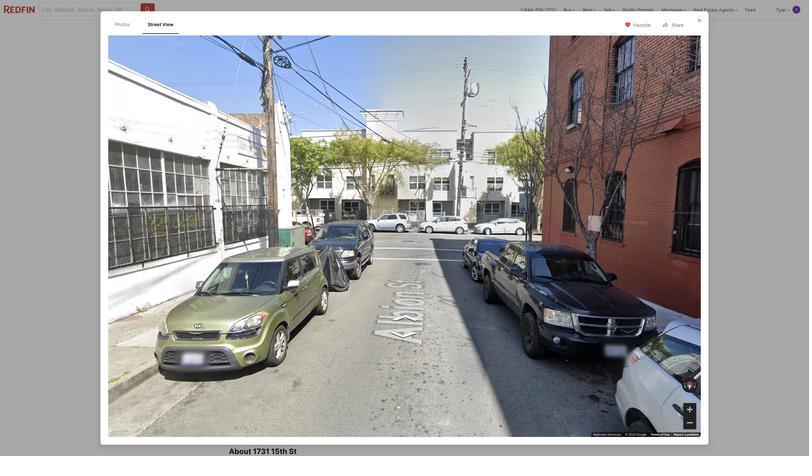 Task type: locate. For each thing, give the bounding box(es) containing it.
use left report a problem link
[[664, 433, 670, 436]]

price
[[229, 236, 241, 243]]

tab list containing photos
[[108, 15, 185, 34]]

a right add
[[290, 401, 292, 407]]

, left ca
[[296, 214, 297, 221]]

street view button
[[234, 188, 280, 201], [390, 292, 420, 301]]

report a map error
[[435, 385, 462, 389]]

15th
[[241, 214, 252, 221], [525, 225, 539, 233]]

1 horizontal spatial of
[[661, 433, 664, 436]]

a for report a problem
[[684, 433, 686, 436]]

0 vertical spatial 1731
[[229, 214, 240, 221]]

report left map
[[435, 385, 445, 389]]

tab
[[229, 21, 280, 37], [280, 21, 324, 37], [324, 21, 368, 37], [368, 21, 408, 37]]

0 vertical spatial google image
[[231, 381, 252, 389]]

0 vertical spatial of
[[422, 385, 425, 389]]

terms of use right ©2023
[[412, 385, 431, 389]]

0 horizontal spatial map
[[238, 295, 249, 301]]

tour
[[533, 246, 543, 253]]

15th up tour
[[525, 225, 539, 233]]

2 , from the left
[[296, 214, 297, 221]]

0 horizontal spatial terms of use link
[[412, 385, 431, 389]]

dialog containing photos
[[100, 11, 709, 445]]

dialog
[[100, 11, 709, 445]]

1 vertical spatial street
[[249, 191, 262, 197]]

1 vertical spatial terms of use
[[650, 433, 670, 436]]

1 horizontal spatial google image
[[231, 381, 252, 389]]

a for send a message
[[519, 267, 522, 273]]

sq
[[341, 236, 347, 243]]

shortcuts
[[607, 433, 621, 436]]

a right send
[[519, 267, 522, 273]]

a inside button
[[529, 246, 532, 253]]

1 horizontal spatial report
[[674, 433, 684, 436]]

a left map
[[445, 385, 447, 389]]

0 vertical spatial report
[[435, 385, 445, 389]]

a for report a map error
[[445, 385, 447, 389]]

of right "google"
[[661, 433, 664, 436]]

13 photos
[[543, 191, 565, 197]]

15th up $1,350
[[241, 214, 252, 221]]

terms of use link
[[412, 385, 431, 389], [650, 433, 670, 436]]

error
[[455, 385, 462, 389]]

2 horizontal spatial street view
[[399, 294, 418, 299]]

submit search image
[[144, 6, 151, 13]]

4 tab from the left
[[368, 21, 408, 37]]

2 horizontal spatial street
[[399, 294, 409, 299]]

image image
[[229, 38, 472, 206], [474, 38, 575, 121], [474, 123, 575, 206]]

0 vertical spatial terms of use
[[412, 385, 431, 389]]

use left report a map error link
[[425, 385, 431, 389]]

1 vertical spatial terms
[[650, 433, 660, 436]]

of
[[422, 385, 425, 389], [661, 433, 664, 436]]

94103
[[307, 214, 323, 221]]

1 horizontal spatial street view button
[[390, 292, 420, 301]]

add a commute button
[[278, 400, 317, 408]]

view inside tab
[[162, 22, 174, 27]]

redfin premier
[[623, 7, 654, 12]]

report inside "dialog"
[[674, 433, 684, 436]]

photos tab
[[110, 17, 135, 33]]

7732
[[545, 7, 556, 12]]

1 horizontal spatial map
[[384, 385, 390, 389]]

terms
[[412, 385, 421, 389], [650, 433, 660, 436]]

1 vertical spatial of
[[661, 433, 664, 436]]

street
[[148, 22, 161, 27], [249, 191, 262, 197], [399, 294, 409, 299]]

street view up san
[[249, 191, 274, 197]]

a inside "dialog"
[[684, 433, 686, 436]]

0 vertical spatial 15th
[[241, 214, 252, 221]]

terms of use link right "google"
[[650, 433, 670, 436]]

1
[[312, 226, 315, 236]]

a for request a tour
[[529, 246, 532, 253]]

0 vertical spatial street view button
[[234, 188, 280, 201]]

premier
[[638, 7, 654, 12]]

st up tour
[[540, 225, 547, 233]]

0 horizontal spatial tab list
[[108, 15, 185, 34]]

0 horizontal spatial street view button
[[234, 188, 280, 201]]

1 horizontal spatial st
[[540, 225, 547, 233]]

, left san
[[258, 214, 260, 221]]

—
[[256, 401, 261, 407]]

terms right ©2023
[[412, 385, 421, 389]]

street view
[[148, 22, 174, 27], [249, 191, 274, 197], [399, 294, 418, 299]]

2 tab from the left
[[280, 21, 324, 37]]

1 horizontal spatial ,
[[296, 214, 297, 221]]

0 horizontal spatial terms of use
[[412, 385, 431, 389]]

a
[[529, 246, 532, 253], [519, 267, 522, 273], [445, 385, 447, 389], [290, 401, 292, 407], [684, 433, 686, 436]]

of right ©2023
[[422, 385, 425, 389]]

street left 'directions' button
[[399, 294, 409, 299]]

terms right "google"
[[650, 433, 660, 436]]

send
[[505, 267, 517, 273]]

menu bar
[[232, 291, 286, 304]]

google image for report a map error
[[231, 381, 252, 389]]

1 horizontal spatial terms of use
[[650, 433, 670, 436]]

map for map
[[238, 295, 249, 301]]

0 vertical spatial map
[[238, 295, 249, 301]]

directions
[[431, 294, 448, 299]]

2 vertical spatial view
[[410, 294, 418, 299]]

street view left 'directions' button
[[399, 294, 418, 299]]

0 vertical spatial street
[[148, 22, 161, 27]]

keyboard shortcuts button
[[593, 433, 621, 437]]

street up san
[[249, 191, 262, 197]]

1 horizontal spatial terms
[[650, 433, 660, 436]]

1 vertical spatial use
[[664, 433, 670, 436]]

terms of use right "google"
[[650, 433, 670, 436]]

1 vertical spatial google image
[[110, 429, 131, 437]]

0 vertical spatial view
[[162, 22, 174, 27]]

0 horizontal spatial view
[[162, 22, 174, 27]]

0 horizontal spatial use
[[425, 385, 431, 389]]

0 horizontal spatial google image
[[110, 429, 131, 437]]

0 vertical spatial street view
[[148, 22, 174, 27]]

1 vertical spatial street view
[[249, 191, 274, 197]]

street view button left 'directions' button
[[390, 292, 420, 301]]

a left tour
[[529, 246, 532, 253]]

street view inside tab
[[148, 22, 174, 27]]

street view down submit search image
[[148, 22, 174, 27]]

1 vertical spatial 15th
[[525, 225, 539, 233]]

terms of use link right ©2023
[[412, 385, 431, 389]]

report
[[435, 385, 445, 389], [674, 433, 684, 436]]

share button
[[657, 18, 689, 31]]

759-
[[535, 7, 545, 12]]

map
[[238, 295, 249, 301], [384, 385, 390, 389]]

0 horizontal spatial street view
[[148, 22, 174, 27]]

1 horizontal spatial terms of use link
[[650, 433, 670, 436]]

0 horizontal spatial ,
[[258, 214, 260, 221]]

0 vertical spatial st
[[253, 214, 258, 221]]

0 vertical spatial terms
[[412, 385, 421, 389]]

map left satellite popup button
[[238, 295, 249, 301]]

report left problem
[[674, 433, 684, 436]]

·
[[274, 401, 276, 407]]

1731 up the "request"
[[509, 225, 523, 233]]

0 horizontal spatial report
[[435, 385, 445, 389]]

map left data
[[384, 385, 390, 389]]

a left problem
[[684, 433, 686, 436]]

map region
[[217, 254, 465, 419]]

san
[[261, 214, 270, 221]]

a inside button
[[519, 267, 522, 273]]

google
[[636, 433, 647, 436]]

City, Address, School, Agent, ZIP search field
[[38, 3, 138, 16]]

send a message button
[[482, 262, 568, 278]]

1-844-759-7732 link
[[520, 7, 556, 12]]

map inside popup button
[[238, 295, 249, 301]]

2 vertical spatial street
[[399, 294, 409, 299]]

st
[[253, 214, 258, 221], [540, 225, 547, 233]]

st left san
[[253, 214, 258, 221]]

data
[[391, 385, 397, 389]]

© 2023 google
[[625, 433, 647, 436]]

message
[[523, 267, 545, 273]]

beds
[[284, 236, 296, 243]]

,
[[258, 214, 260, 221], [296, 214, 297, 221]]

1731
[[229, 214, 240, 221], [509, 225, 523, 233]]

use
[[425, 385, 431, 389], [664, 433, 670, 436]]

view
[[162, 22, 174, 27], [263, 191, 274, 197], [410, 294, 418, 299]]

contact
[[482, 225, 508, 233]]

problem
[[687, 433, 699, 436]]

1 vertical spatial report
[[674, 433, 684, 436]]

0 horizontal spatial street
[[148, 22, 161, 27]]

google image inside "dialog"
[[110, 429, 131, 437]]

baths
[[312, 236, 326, 243]]

keyboard shortcuts
[[593, 433, 621, 436]]

2 vertical spatial street view
[[399, 294, 418, 299]]

map
[[448, 385, 454, 389]]

street down submit search image
[[148, 22, 161, 27]]

1 vertical spatial st
[[540, 225, 547, 233]]

0 horizontal spatial st
[[253, 214, 258, 221]]

redfin
[[623, 7, 636, 12]]

0 vertical spatial terms of use link
[[412, 385, 431, 389]]

1731 up $1,350
[[229, 214, 240, 221]]

google image
[[231, 381, 252, 389], [110, 429, 131, 437]]

report a problem
[[674, 433, 699, 436]]

1 vertical spatial map
[[384, 385, 390, 389]]

$1,350 /mo price
[[229, 226, 268, 243]]

report a problem link
[[674, 433, 699, 436]]

tab list
[[108, 15, 185, 34], [229, 20, 413, 37]]

street view button up san
[[234, 188, 280, 201]]

1 horizontal spatial use
[[664, 433, 670, 436]]

0 horizontal spatial terms
[[412, 385, 421, 389]]

1 horizontal spatial view
[[263, 191, 274, 197]]

1 horizontal spatial 15th
[[525, 225, 539, 233]]

use inside "dialog"
[[664, 433, 670, 436]]

report for report a map error
[[435, 385, 445, 389]]

user photo image
[[793, 6, 800, 14]]

1 vertical spatial 1731
[[509, 225, 523, 233]]

terms of use
[[412, 385, 431, 389], [650, 433, 670, 436]]

tab list inside "dialog"
[[108, 15, 185, 34]]

1 tab from the left
[[229, 21, 280, 37]]



Task type: vqa. For each thing, say whether or not it's contained in the screenshot.
759-
yes



Task type: describe. For each thing, give the bounding box(es) containing it.
map data ©2023
[[384, 385, 408, 389]]

3 tab from the left
[[324, 21, 368, 37]]

favorite button
[[619, 18, 656, 31]]

redfin premier button
[[619, 0, 658, 19]]

0 horizontal spatial 1731
[[229, 214, 240, 221]]

terms of use inside "dialog"
[[650, 433, 670, 436]]

0 vertical spatial use
[[425, 385, 431, 389]]

street view tab
[[143, 17, 179, 33]]

francisco
[[272, 214, 296, 221]]

feed button
[[741, 0, 772, 19]]

1 vertical spatial view
[[263, 191, 274, 197]]

1 vertical spatial terms of use link
[[650, 433, 670, 436]]

feed
[[745, 7, 756, 12]]

1 horizontal spatial tab list
[[229, 20, 413, 37]]

— min · add a commute
[[256, 401, 317, 407]]

photos
[[549, 191, 565, 197]]

directions button
[[423, 292, 450, 301]]

ca
[[298, 214, 306, 221]]

report for report a problem
[[674, 433, 684, 436]]

share
[[671, 22, 684, 28]]

13 photos button
[[529, 188, 570, 201]]

160
[[341, 226, 355, 236]]

/mo
[[254, 226, 268, 236]]

keyboard
[[593, 433, 607, 436]]

menu bar containing map
[[232, 291, 286, 304]]

1 horizontal spatial 1731
[[509, 225, 523, 233]]

commute
[[294, 401, 317, 407]]

2 horizontal spatial view
[[410, 294, 418, 299]]

844-
[[524, 7, 535, 12]]

13
[[543, 191, 548, 197]]

report a map error link
[[435, 385, 462, 389]]

160 sq ft
[[341, 226, 355, 243]]

min
[[262, 401, 271, 407]]

1 horizontal spatial street
[[249, 191, 262, 197]]

©2023
[[398, 385, 408, 389]]

street inside street view tab
[[148, 22, 161, 27]]

terms inside "dialog"
[[650, 433, 660, 436]]

photos
[[115, 22, 130, 27]]

map for map data ©2023
[[384, 385, 390, 389]]

0 horizontal spatial of
[[422, 385, 425, 389]]

1 , from the left
[[258, 214, 260, 221]]

0
[[284, 226, 289, 236]]

$1,350
[[229, 226, 254, 236]]

0 beds
[[284, 226, 296, 243]]

1-844-759-7732
[[520, 7, 556, 12]]

1 vertical spatial street view button
[[390, 292, 420, 301]]

contact 1731 15th st
[[482, 225, 547, 233]]

1 baths
[[312, 226, 326, 243]]

send a message
[[505, 267, 545, 273]]

map button
[[232, 291, 255, 304]]

map entry image
[[431, 214, 464, 246]]

ft
[[349, 236, 354, 243]]

google image for terms of use
[[110, 429, 131, 437]]

1 horizontal spatial street view
[[249, 191, 274, 197]]

0 horizontal spatial 15th
[[241, 214, 252, 221]]

add
[[278, 401, 288, 407]]

satellite button
[[255, 291, 286, 304]]

1-
[[520, 7, 524, 12]]

satellite
[[260, 295, 281, 301]]

2023
[[628, 433, 636, 436]]

©
[[625, 433, 628, 436]]

request
[[507, 246, 528, 253]]

of inside "dialog"
[[661, 433, 664, 436]]

1731 15th st , san francisco , ca 94103
[[229, 214, 323, 221]]

request a tour button
[[482, 242, 568, 257]]

favorite
[[633, 22, 650, 28]]

request a tour
[[507, 246, 543, 253]]



